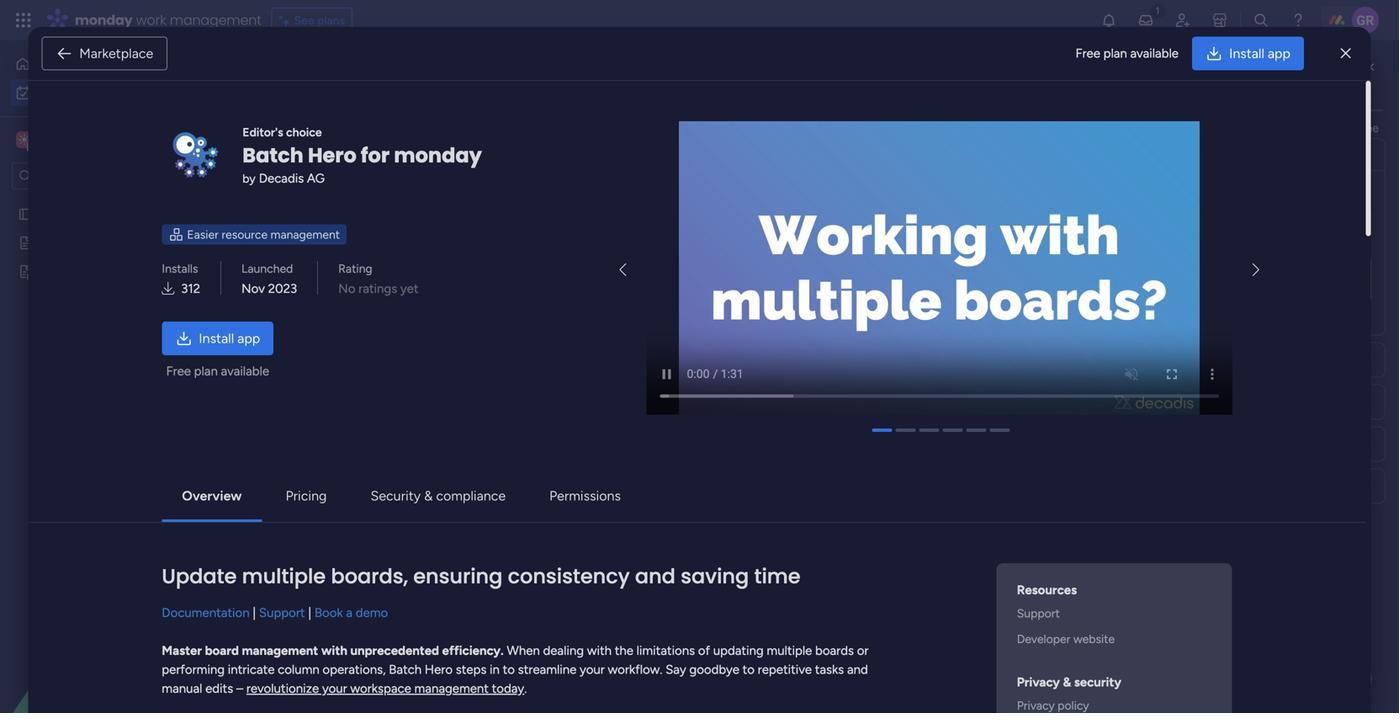 Task type: locate. For each thing, give the bounding box(es) containing it.
boards, left columns
[[1145, 121, 1184, 135]]

past
[[284, 208, 317, 229]]

resource
[[222, 227, 268, 241]]

public board image
[[18, 206, 34, 222]]

with
[[321, 643, 348, 658], [587, 643, 612, 658]]

0 horizontal spatial &
[[424, 488, 433, 504]]

ag
[[307, 171, 325, 186]]

security
[[371, 488, 421, 504]]

1 with from the left
[[321, 643, 348, 658]]

limitations
[[637, 643, 695, 658]]

documentation link
[[162, 605, 250, 620]]

easier resource management
[[187, 227, 340, 241]]

none text field inside main content
[[1091, 209, 1372, 238]]

update
[[162, 562, 237, 590]]

1 vertical spatial monday
[[394, 141, 482, 169]]

boards, inside main content
[[1145, 121, 1184, 135]]

1 horizontal spatial |
[[308, 605, 312, 620]]

0 horizontal spatial free plan available
[[166, 363, 269, 379]]

items right book
[[348, 606, 377, 620]]

efficiency.
[[442, 643, 504, 658]]

None text field
[[1091, 209, 1372, 238]]

0 vertical spatial and
[[1234, 121, 1253, 135]]

0 left demo
[[337, 606, 345, 620]]

free up choose in the right of the page
[[1076, 46, 1101, 61]]

your inside when dealing with the limitations of updating multiple boards or performing intricate column operations, batch hero steps in to streamline your workflow. say goodbye to repetitive tasks and manual edits –
[[580, 662, 605, 677]]

your down dealing
[[580, 662, 605, 677]]

3 management from the top
[[896, 516, 966, 531]]

0 vertical spatial project management link
[[853, 295, 1009, 324]]

monday inside editor's choice batch hero for monday by decadis ag
[[394, 141, 482, 169]]

permissions
[[550, 488, 621, 504]]

saving
[[681, 562, 749, 590]]

greg robinson image
[[1353, 7, 1380, 34]]

.
[[525, 681, 527, 696]]

0 horizontal spatial 0
[[337, 606, 345, 620]]

and left saving
[[635, 562, 676, 590]]

multiple
[[242, 562, 326, 590], [767, 643, 813, 658]]

install app button down 312
[[162, 321, 274, 355]]

and down or
[[848, 662, 869, 677]]

main content containing past dates /
[[223, 40, 1400, 713]]

0 vertical spatial your
[[580, 662, 605, 677]]

next
[[284, 480, 317, 502]]

2 vertical spatial do
[[740, 517, 754, 530]]

0 horizontal spatial people
[[1052, 268, 1088, 282]]

a right book
[[346, 605, 353, 620]]

1 vertical spatial 8
[[1186, 333, 1193, 346]]

a left "date"
[[347, 662, 358, 684]]

0 vertical spatial install
[[1230, 45, 1265, 61]]

1 vertical spatial hero
[[425, 662, 453, 677]]

workspace image
[[16, 130, 33, 149]]

intricate
[[228, 662, 275, 677]]

2 horizontal spatial and
[[1234, 121, 1253, 135]]

0 horizontal spatial with
[[321, 643, 348, 658]]

& for security
[[424, 488, 433, 504]]

0 horizontal spatial the
[[615, 643, 634, 658]]

1 management from the top
[[896, 304, 966, 319]]

1 horizontal spatial people
[[1091, 147, 1127, 162]]

customize
[[630, 139, 687, 154]]

new down pricing button
[[274, 515, 298, 530]]

marketplace arrow left image
[[620, 264, 627, 277]]

columns
[[1187, 121, 1231, 135]]

project for project management link related to to-do
[[855, 334, 893, 348]]

update multiple boards, ensuring consistency and saving time
[[162, 562, 801, 590]]

permissions button
[[536, 479, 635, 512]]

0 vertical spatial 8
[[1186, 303, 1193, 317]]

& right security on the left of page
[[424, 488, 433, 504]]

1 vertical spatial a
[[347, 662, 358, 684]]

0 vertical spatial install app
[[1230, 45, 1291, 61]]

support inside resources support
[[1018, 606, 1061, 620]]

monday right for
[[394, 141, 482, 169]]

private board image
[[18, 263, 34, 279]]

1 horizontal spatial the
[[1124, 121, 1142, 135]]

1 horizontal spatial plan
[[1104, 46, 1128, 61]]

free down v2 download icon at the left
[[166, 363, 191, 379]]

2 vertical spatial and
[[848, 662, 869, 677]]

to right like in the right top of the page
[[1347, 121, 1358, 135]]

boards
[[1091, 353, 1127, 367]]

1 image
[[1151, 1, 1166, 20]]

plan down the notifications icon
[[1104, 46, 1128, 61]]

management for work
[[170, 11, 262, 29]]

date
[[1167, 268, 1192, 282]]

plan down 312
[[194, 363, 218, 379]]

Filter dashboard by text search field
[[320, 133, 473, 160]]

0 vertical spatial new
[[255, 139, 280, 154]]

the inside main content
[[1124, 121, 1142, 135]]

resources
[[1018, 582, 1078, 598]]

0 down unprecedented
[[413, 667, 420, 681]]

2 project management link from the top
[[853, 325, 1009, 354]]

lottie animation element
[[0, 543, 215, 713]]

boards, for ensuring
[[331, 562, 408, 590]]

batch
[[243, 141, 304, 169], [389, 662, 422, 677]]

the right choose in the right of the page
[[1124, 121, 1142, 135]]

week
[[321, 480, 361, 502]]

0 vertical spatial plan
[[1104, 46, 1128, 61]]

available down update feed image
[[1131, 46, 1179, 61]]

0 horizontal spatial support
[[259, 605, 305, 620]]

privacy left policy
[[1018, 698, 1055, 712]]

people left greg robinson icon
[[1052, 268, 1088, 282]]

/ left 1
[[365, 480, 372, 502]]

2 vertical spatial to-do
[[724, 517, 754, 530]]

when
[[507, 643, 540, 658]]

/
[[368, 208, 376, 229], [335, 268, 343, 290], [365, 480, 372, 502], [325, 601, 333, 623], [401, 662, 409, 684]]

time
[[755, 562, 801, 590]]

new item down 2023
[[274, 333, 325, 348]]

3 project management link from the top
[[853, 508, 1009, 536]]

revolutionize your workspace management today .
[[247, 681, 527, 696]]

1 mar 8 from the top
[[1165, 303, 1193, 317]]

item down pricing button
[[301, 515, 325, 530]]

1 horizontal spatial boards,
[[1145, 121, 1184, 135]]

compliance
[[436, 488, 506, 504]]

the
[[1124, 121, 1142, 135], [615, 643, 634, 658]]

0 horizontal spatial and
[[635, 562, 676, 590]]

& up policy
[[1064, 675, 1072, 690]]

0 vertical spatial app
[[1269, 45, 1291, 61]]

1 vertical spatial install app
[[199, 330, 260, 346]]

1 vertical spatial do
[[740, 334, 754, 348]]

items inside today / 2 items
[[356, 273, 386, 287]]

updating
[[714, 643, 764, 658]]

plan
[[1104, 46, 1128, 61], [194, 363, 218, 379]]

management up the column at the left bottom
[[242, 643, 318, 658]]

0 vertical spatial item
[[283, 139, 306, 154]]

1 vertical spatial free plan available
[[166, 363, 269, 379]]

main content
[[223, 40, 1400, 713]]

1 vertical spatial install
[[199, 330, 234, 346]]

install app for bottommost the install app button
[[199, 330, 260, 346]]

status column
[[1091, 395, 1169, 409]]

0 horizontal spatial |
[[253, 605, 256, 620]]

overview button
[[169, 479, 255, 512]]

to do list button
[[1289, 69, 1375, 96]]

with up operations,
[[321, 643, 348, 658]]

1 vertical spatial batch
[[389, 662, 422, 677]]

0 vertical spatial item
[[301, 333, 325, 348]]

mar 16
[[1163, 515, 1195, 529]]

1 item from the top
[[301, 333, 325, 348]]

items left steps in the left bottom of the page
[[423, 667, 452, 681]]

past dates /
[[284, 208, 380, 229]]

0 vertical spatial project management
[[855, 304, 966, 319]]

0 vertical spatial to-do
[[724, 305, 754, 318]]

2 vertical spatial project management link
[[853, 508, 1009, 536]]

1 horizontal spatial install app
[[1230, 45, 1291, 61]]

new item down pricing button
[[274, 515, 325, 530]]

easier
[[187, 227, 219, 241]]

privacy up policy
[[1018, 675, 1061, 690]]

1 vertical spatial new
[[274, 333, 298, 348]]

option
[[0, 199, 215, 202]]

hero left steps in the left bottom of the page
[[425, 662, 453, 677]]

0 horizontal spatial your
[[322, 681, 347, 696]]

2 horizontal spatial to
[[1347, 121, 1358, 135]]

without
[[284, 662, 343, 684]]

2 to-do from the top
[[724, 334, 754, 348]]

with right dealing
[[587, 643, 612, 658]]

available down nov
[[221, 363, 269, 379]]

1 vertical spatial to-
[[724, 334, 740, 348]]

batch down unprecedented
[[389, 662, 422, 677]]

0 vertical spatial install app button
[[1193, 37, 1305, 70]]

1 horizontal spatial install app button
[[1193, 37, 1305, 70]]

app down search everything image
[[1269, 45, 1291, 61]]

install app button down search everything image
[[1193, 37, 1305, 70]]

1 privacy from the top
[[1018, 675, 1061, 690]]

item down choice
[[283, 139, 306, 154]]

2 vertical spatial management
[[896, 516, 966, 531]]

1 vertical spatial free
[[166, 363, 191, 379]]

documentation | support | book a demo
[[162, 605, 388, 620]]

0 vertical spatial 0
[[337, 606, 345, 620]]

0 horizontal spatial multiple
[[242, 562, 326, 590]]

to-do
[[724, 305, 754, 318], [724, 334, 754, 348], [724, 517, 754, 530]]

install down 312
[[199, 330, 234, 346]]

next week / 1 item
[[284, 480, 408, 502]]

pricing button
[[272, 479, 340, 512]]

multiple up the support link
[[242, 562, 326, 590]]

support down resources
[[1018, 606, 1061, 620]]

of
[[699, 643, 711, 658]]

dapulse x slim image
[[1342, 43, 1352, 64]]

boards, up demo
[[331, 562, 408, 590]]

1 vertical spatial new item
[[274, 515, 325, 530]]

install app down search everything image
[[1230, 45, 1291, 61]]

your
[[580, 662, 605, 677], [322, 681, 347, 696]]

with inside when dealing with the limitations of updating multiple boards or performing intricate column operations, batch hero steps in to streamline your workflow. say goodbye to repetitive tasks and manual edits –
[[587, 643, 612, 658]]

0 horizontal spatial item
[[283, 139, 306, 154]]

item right 1
[[384, 485, 408, 499]]

items inside without a date / 0 items
[[423, 667, 452, 681]]

home option
[[10, 51, 205, 77]]

when dealing with the limitations of updating multiple boards or performing intricate column operations, batch hero steps in to streamline your workflow. say goodbye to repetitive tasks and manual edits –
[[162, 643, 869, 696]]

mar
[[1165, 303, 1184, 317], [1165, 333, 1184, 346], [1163, 515, 1182, 529]]

1 vertical spatial multiple
[[767, 643, 813, 658]]

monday up marketplace button
[[75, 11, 133, 29]]

search everything image
[[1253, 12, 1270, 29]]

1 horizontal spatial &
[[1064, 675, 1072, 690]]

list box
[[0, 197, 215, 513]]

hero inside when dealing with the limitations of updating multiple boards or performing intricate column operations, batch hero steps in to streamline your workflow. say goodbye to repetitive tasks and manual edits –
[[425, 662, 453, 677]]

people down choose in the right of the page
[[1091, 147, 1127, 162]]

to down updating
[[743, 662, 755, 677]]

1 new item from the top
[[274, 333, 325, 348]]

install app down nov
[[199, 330, 260, 346]]

install down search everything image
[[1230, 45, 1265, 61]]

2 | from the left
[[308, 605, 312, 620]]

1 vertical spatial the
[[615, 643, 634, 658]]

0 vertical spatial mar
[[1165, 303, 1184, 317]]

management right work on the left top of page
[[170, 11, 262, 29]]

item for mar
[[301, 515, 325, 530]]

dealing
[[543, 643, 584, 658]]

show?
[[1218, 186, 1252, 200]]

item down today
[[301, 333, 325, 348]]

item for to-
[[301, 333, 325, 348]]

new down "editor's"
[[255, 139, 280, 154]]

0 horizontal spatial hero
[[308, 141, 357, 169]]

0 vertical spatial management
[[896, 304, 966, 319]]

0 horizontal spatial to
[[503, 662, 515, 677]]

people
[[1256, 121, 1293, 135]]

management
[[170, 11, 262, 29], [271, 227, 340, 241], [242, 643, 318, 658], [415, 681, 489, 696]]

available
[[1131, 46, 1179, 61], [221, 363, 269, 379]]

0 vertical spatial batch
[[243, 141, 304, 169]]

new inside new item button
[[255, 139, 280, 154]]

in
[[490, 662, 500, 677]]

2 item from the top
[[301, 515, 325, 530]]

0 vertical spatial boards,
[[1145, 121, 1184, 135]]

today / 2 items
[[284, 268, 386, 290]]

0 horizontal spatial available
[[221, 363, 269, 379]]

management for board
[[242, 643, 318, 658]]

1 | from the left
[[253, 605, 256, 620]]

0 vertical spatial free
[[1076, 46, 1101, 61]]

2 vertical spatial new
[[274, 515, 298, 530]]

to inside main content
[[1347, 121, 1358, 135]]

management for to-do
[[896, 334, 966, 348]]

1 horizontal spatial free plan available
[[1076, 46, 1179, 61]]

management up today
[[271, 227, 340, 241]]

mar down the greg robinson
[[1165, 303, 1184, 317]]

1 horizontal spatial multiple
[[767, 643, 813, 658]]

to right in
[[503, 662, 515, 677]]

1 do from the top
[[740, 305, 754, 318]]

/ right later
[[325, 601, 333, 623]]

0 horizontal spatial install app
[[199, 330, 260, 346]]

0 horizontal spatial install
[[199, 330, 234, 346]]

0 vertical spatial &
[[424, 488, 433, 504]]

0 horizontal spatial batch
[[243, 141, 304, 169]]

1 horizontal spatial free
[[1076, 46, 1101, 61]]

resources support
[[1018, 582, 1078, 620]]

support
[[259, 605, 305, 620], [1018, 606, 1061, 620]]

batch up decadis
[[243, 141, 304, 169]]

2 vertical spatial project management
[[855, 516, 966, 531]]

multiple up repetitive
[[767, 643, 813, 658]]

2 with from the left
[[587, 643, 612, 658]]

new down 2023
[[274, 333, 298, 348]]

1 vertical spatial your
[[322, 681, 347, 696]]

a
[[346, 605, 353, 620], [347, 662, 358, 684]]

greg robinson image
[[1105, 267, 1131, 292]]

0 vertical spatial free plan available
[[1076, 46, 1179, 61]]

free
[[1076, 46, 1101, 61], [166, 363, 191, 379]]

2 project management from the top
[[855, 334, 966, 348]]

overview
[[182, 488, 242, 504]]

1 horizontal spatial and
[[848, 662, 869, 677]]

new item
[[255, 139, 306, 154]]

1 horizontal spatial monday
[[394, 141, 482, 169]]

and left people
[[1234, 121, 1253, 135]]

0 inside later / 0 items
[[337, 606, 345, 620]]

project management link for to-do
[[853, 325, 1009, 354]]

1 horizontal spatial support
[[1018, 606, 1061, 620]]

support left book
[[259, 605, 305, 620]]

home link
[[10, 51, 205, 77]]

search image
[[453, 140, 466, 153]]

1 vertical spatial plan
[[194, 363, 218, 379]]

None search field
[[320, 133, 473, 160]]

2 new item from the top
[[274, 515, 325, 530]]

mar down greg robinson link
[[1165, 333, 1184, 346]]

0 vertical spatial available
[[1131, 46, 1179, 61]]

repetitive
[[758, 662, 812, 677]]

2 vertical spatial to-
[[724, 517, 740, 530]]

easier resource management element
[[162, 224, 347, 244]]

launched
[[242, 261, 293, 275]]

1 vertical spatial project management link
[[853, 325, 1009, 354]]

0 horizontal spatial install app button
[[162, 321, 274, 355]]

0 vertical spatial to-
[[724, 305, 740, 318]]

0 vertical spatial new item
[[274, 333, 325, 348]]

mar left 16
[[1163, 515, 1182, 529]]

| left book
[[308, 605, 312, 620]]

new item for to-do
[[274, 333, 325, 348]]

management for mar 16
[[896, 516, 966, 531]]

whose
[[1091, 186, 1127, 200]]

0 vertical spatial mar 8
[[1165, 303, 1193, 317]]

work
[[294, 64, 361, 101]]

1 horizontal spatial with
[[587, 643, 612, 658]]

3 project management from the top
[[855, 516, 966, 531]]

& inside privacy & security privacy policy
[[1064, 675, 1072, 690]]

items inside later / 0 items
[[348, 606, 377, 620]]

0 horizontal spatial app
[[238, 330, 260, 346]]

1 vertical spatial mar
[[1165, 333, 1184, 346]]

app down nov
[[238, 330, 260, 346]]

your down operations,
[[322, 681, 347, 696]]

1 vertical spatial &
[[1064, 675, 1072, 690]]

& inside button
[[424, 488, 433, 504]]

management
[[896, 304, 966, 319], [896, 334, 966, 348], [896, 516, 966, 531]]

1 horizontal spatial your
[[580, 662, 605, 677]]

new item
[[274, 333, 325, 348], [274, 515, 325, 530]]

2 management from the top
[[896, 334, 966, 348]]

stuck
[[1282, 515, 1312, 529]]

hero up the ag in the left top of the page
[[308, 141, 357, 169]]

tasks
[[816, 662, 845, 677]]

today
[[492, 681, 525, 696]]

1 horizontal spatial available
[[1131, 46, 1179, 61]]

the up workflow.
[[615, 643, 634, 658]]

| left the support link
[[253, 605, 256, 620]]

items right 2
[[356, 273, 386, 287]]

1 vertical spatial project management
[[855, 334, 966, 348]]

greg robinson link
[[1137, 272, 1222, 287]]

mar 8
[[1165, 303, 1193, 317], [1165, 333, 1193, 346]]

help image
[[1291, 12, 1307, 29]]

1 vertical spatial management
[[896, 334, 966, 348]]



Task type: vqa. For each thing, say whether or not it's contained in the screenshot.
sync! within Embed your Google Calendars to your monday views, dashboards and docs so you're always in sync!
no



Task type: describe. For each thing, give the bounding box(es) containing it.
consistency
[[508, 562, 630, 590]]

for
[[361, 141, 390, 169]]

rating
[[339, 261, 373, 275]]

monday marketplace image
[[1212, 12, 1229, 29]]

v2 download image
[[162, 279, 175, 298]]

marketplace button
[[41, 37, 168, 70]]

items left should
[[1130, 186, 1159, 200]]

group
[[750, 268, 784, 282]]

312
[[181, 281, 200, 296]]

see
[[1361, 121, 1380, 135]]

1 project management link from the top
[[853, 295, 1009, 324]]

like
[[1327, 121, 1344, 135]]

item inside next week / 1 item
[[384, 485, 408, 499]]

install app for right the install app button
[[1230, 45, 1291, 61]]

batch inside editor's choice batch hero for monday by decadis ag
[[243, 141, 304, 169]]

developer website
[[1018, 632, 1116, 646]]

2023
[[268, 281, 297, 296]]

boards
[[816, 643, 854, 658]]

do
[[1335, 75, 1349, 90]]

3 do from the top
[[740, 517, 754, 530]]

installs
[[162, 261, 198, 275]]

16
[[1184, 515, 1195, 529]]

plans
[[317, 13, 345, 27]]

home
[[37, 57, 69, 71]]

later / 0 items
[[284, 601, 377, 623]]

launched nov 2023
[[242, 261, 297, 296]]

you'd
[[1295, 121, 1324, 135]]

/ right dates
[[368, 208, 376, 229]]

policy
[[1058, 698, 1090, 712]]

2 8 from the top
[[1186, 333, 1193, 346]]

operations,
[[323, 662, 386, 677]]

board
[[205, 643, 239, 658]]

manual
[[162, 681, 202, 696]]

choose
[[1081, 121, 1122, 135]]

0 vertical spatial monday
[[75, 11, 133, 29]]

should
[[1162, 186, 1197, 200]]

/ down unprecedented
[[401, 662, 409, 684]]

customize button
[[603, 133, 694, 160]]

lottie animation image
[[0, 543, 215, 713]]

/ left 2
[[335, 268, 343, 290]]

developer
[[1018, 632, 1071, 646]]

monday work management
[[75, 11, 262, 29]]

book a demo link
[[315, 605, 388, 620]]

we
[[1200, 186, 1215, 200]]

date
[[362, 662, 397, 684]]

update feed image
[[1138, 12, 1155, 29]]

see plans
[[294, 13, 345, 27]]

project management for mar 16
[[855, 516, 966, 531]]

batch inside when dealing with the limitations of updating multiple boards or performing intricate column operations, batch hero steps in to streamline your workflow. say goodbye to repetitive tasks and manual edits –
[[389, 662, 422, 677]]

2 do from the top
[[740, 334, 754, 348]]

invite members image
[[1175, 12, 1192, 29]]

security & compliance
[[371, 488, 506, 504]]

today
[[284, 268, 331, 290]]

decadis
[[259, 171, 304, 186]]

by
[[243, 171, 256, 186]]

0 vertical spatial a
[[346, 605, 353, 620]]

1 vertical spatial install app button
[[162, 321, 274, 355]]

whose items should we show?
[[1091, 186, 1252, 200]]

–
[[236, 681, 243, 696]]

2
[[347, 273, 354, 287]]

website
[[1074, 632, 1116, 646]]

1 to-do from the top
[[724, 305, 754, 318]]

editor's
[[243, 125, 283, 139]]

boards, for columns
[[1145, 121, 1184, 135]]

1 project management from the top
[[855, 304, 966, 319]]

1 8 from the top
[[1186, 303, 1193, 317]]

ratings
[[359, 281, 398, 296]]

workspace image
[[19, 130, 30, 149]]

goodbye
[[690, 662, 740, 677]]

0 inside without a date / 0 items
[[413, 667, 420, 681]]

pricing
[[286, 488, 327, 504]]

1
[[376, 485, 381, 499]]

select product image
[[15, 12, 32, 29]]

notifications image
[[1101, 12, 1118, 29]]

project for mar 16 project management link
[[855, 516, 893, 531]]

multiple inside when dealing with the limitations of updating multiple boards or performing intricate column operations, batch hero steps in to streamline your workflow. say goodbye to repetitive tasks and manual edits –
[[767, 643, 813, 658]]

3 to- from the top
[[724, 517, 740, 530]]

2 vertical spatial mar
[[1163, 515, 1182, 529]]

3 to-do from the top
[[724, 517, 754, 530]]

greg robinson
[[1137, 272, 1222, 287]]

0 vertical spatial multiple
[[242, 562, 326, 590]]

management down steps in the left bottom of the page
[[415, 681, 489, 696]]

new for to-do
[[274, 333, 298, 348]]

2 to- from the top
[[724, 334, 740, 348]]

1 horizontal spatial to
[[743, 662, 755, 677]]

edits
[[205, 681, 233, 696]]

my
[[248, 64, 287, 101]]

1 vertical spatial people
[[1052, 268, 1088, 282]]

2 privacy from the top
[[1018, 698, 1055, 712]]

my work
[[248, 64, 361, 101]]

support link
[[259, 605, 305, 620]]

1 to- from the top
[[724, 305, 740, 318]]

work
[[136, 11, 166, 29]]

nov
[[242, 281, 265, 296]]

0 horizontal spatial plan
[[194, 363, 218, 379]]

new for mar 16
[[274, 515, 298, 530]]

marketplace arrow right image
[[1253, 264, 1260, 277]]

and inside main content
[[1234, 121, 1253, 135]]

master board management with unprecedented efficiency.
[[162, 643, 504, 658]]

project management for to-do
[[855, 334, 966, 348]]

say
[[666, 662, 687, 677]]

a inside main content
[[347, 662, 358, 684]]

or
[[858, 643, 869, 658]]

steps
[[456, 662, 487, 677]]

rating no ratings yet
[[339, 261, 419, 296]]

master
[[162, 643, 202, 658]]

to do list
[[1320, 75, 1367, 90]]

item inside button
[[283, 139, 306, 154]]

column
[[1128, 395, 1169, 409]]

& for privacy
[[1064, 675, 1072, 690]]

documentation
[[162, 605, 250, 620]]

public board image
[[18, 235, 34, 251]]

performing
[[162, 662, 225, 677]]

editor's choice batch hero for monday by decadis ag
[[243, 125, 482, 186]]

management for resource
[[271, 227, 340, 241]]

marketplace
[[79, 45, 153, 61]]

and inside when dealing with the limitations of updating multiple boards or performing intricate column operations, batch hero steps in to streamline your workflow. say goodbye to repetitive tasks and manual edits –
[[848, 662, 869, 677]]

to
[[1320, 75, 1332, 90]]

workflow.
[[608, 662, 663, 677]]

new item for mar 16
[[274, 515, 325, 530]]

yet
[[401, 281, 419, 296]]

status
[[1091, 395, 1125, 409]]

project for first project management link from the top of the main content containing past dates /
[[855, 304, 893, 319]]

1 vertical spatial app
[[238, 330, 260, 346]]

choice
[[286, 125, 322, 139]]

streamline
[[518, 662, 577, 677]]

hero inside editor's choice batch hero for monday by decadis ag
[[308, 141, 357, 169]]

1 horizontal spatial install
[[1230, 45, 1265, 61]]

see plans button
[[272, 8, 353, 33]]

board
[[916, 268, 947, 282]]

later
[[284, 601, 322, 623]]

project management link for mar 16
[[853, 508, 1009, 536]]

the inside when dealing with the limitations of updating multiple boards or performing intricate column operations, batch hero steps in to streamline your workflow. say goodbye to repetitive tasks and manual edits –
[[615, 643, 634, 658]]

see
[[294, 13, 315, 27]]

app logo image
[[162, 121, 229, 189]]

2 mar 8 from the top
[[1165, 333, 1193, 346]]



